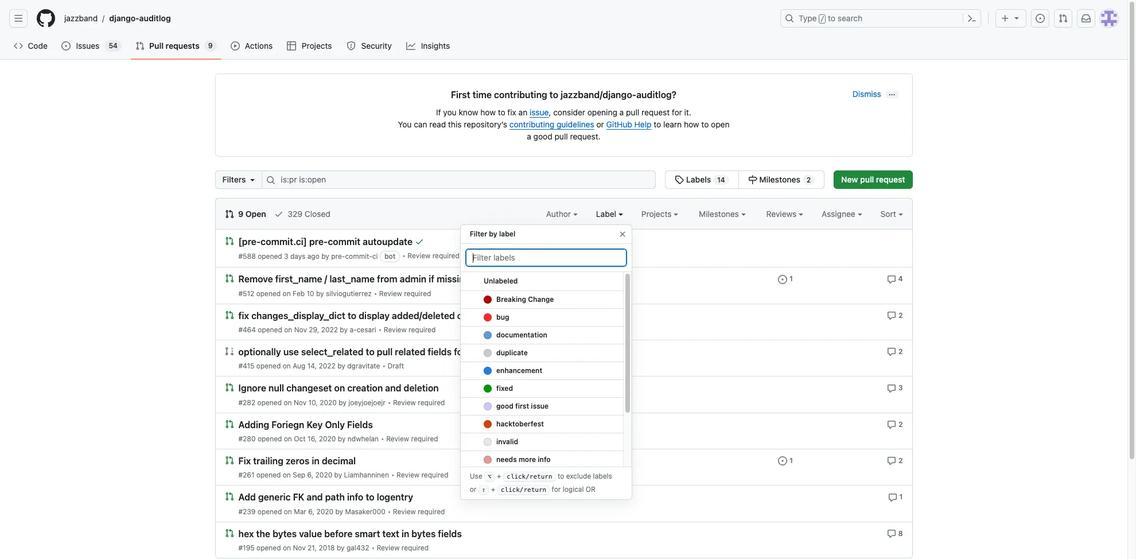 Task type: vqa. For each thing, say whether or not it's contained in the screenshot.
opened within the Adding Foriegn Key Only Fields #280             opened on Oct 16, 2020 by ndwhelan • Review required
yes



Task type: describe. For each thing, give the bounding box(es) containing it.
a-cesari link
[[350, 326, 376, 334]]

review required link down 11 / 11 checks ok image
[[408, 252, 460, 260]]

creation
[[348, 383, 383, 394]]

• inside adding foriegn key only fields #280             opened on oct 16, 2020 by ndwhelan • review required
[[381, 435, 385, 443]]

...
[[889, 89, 896, 97]]

2 link for fix trailing zeros in decimal
[[888, 455, 903, 466]]

11 / 11 checks ok image
[[415, 237, 424, 246]]

1 for fix trailing zeros in decimal
[[790, 456, 793, 465]]

2 from from the left
[[473, 274, 493, 285]]

the
[[256, 529, 270, 539]]

updates
[[531, 311, 566, 321]]

14
[[718, 176, 726, 184]]

• inside fix trailing zeros in decimal #261             opened on sep 6, 2020 by liamhanninen • review required
[[392, 471, 395, 480]]

sort button
[[881, 208, 903, 220]]

for left m2m
[[492, 311, 504, 321]]

issue opened image for fix trailing zeros in decimal
[[779, 457, 788, 466]]

by inside adding foriegn key only fields #280             opened on oct 16, 2020 by ndwhelan • review required
[[338, 435, 346, 443]]

review required link down fix changes_display_dict to display added/deleted objects for m2m updates link
[[384, 326, 436, 334]]

opened inside add generic fk and path info to logentry #239             opened on mar 6, 2020 by masaker000 • review required
[[258, 507, 282, 516]]

projects inside projects popup button
[[642, 209, 674, 219]]

2 for adding foriegn key only fields
[[899, 420, 903, 429]]

issue opened image
[[62, 41, 71, 51]]

if
[[436, 107, 441, 117]]

labels
[[593, 472, 613, 481]]

open pull request element for fix changes_display_dict to display added/deleted objects for m2m updates
[[225, 310, 234, 320]]

21,
[[308, 544, 317, 552]]

hex the bytes value before smart text in bytes fields link
[[239, 529, 462, 539]]

homepage image
[[37, 9, 55, 28]]

required inside adding foriegn key only fields #280             opened on oct 16, 2020 by ndwhelan • review required
[[411, 435, 438, 443]]

opened inside the ignore null changeset on creation and deletion #282             opened on nov 10, 2020 by joeyjoejoejr • review required
[[258, 398, 282, 407]]

git pull request image
[[1059, 14, 1069, 23]]

foriegn
[[272, 420, 305, 430]]

plus image
[[1001, 14, 1011, 23]]

for left it.
[[672, 107, 683, 117]]

2020 inside add generic fk and path info to logentry #239             opened on mar 6, 2020 by masaker000 • review required
[[317, 507, 334, 516]]

silviogutierrez link
[[326, 289, 372, 298]]

and inside add generic fk and path info to logentry #239             opened on mar 6, 2020 by masaker000 • review required
[[307, 492, 323, 503]]

by inside optionally use select_related to pull related fields for old #415             opened on aug 14, 2022 by dgravitate • draft
[[338, 362, 346, 370]]

add generic fk and path info to logentry link
[[239, 492, 413, 503]]

review required link for add generic fk and path info to logentry
[[393, 507, 445, 516]]

1 vertical spatial fix
[[239, 311, 249, 321]]

play image
[[231, 41, 240, 51]]

opened inside adding foriegn key only fields #280             opened on oct 16, 2020 by ndwhelan • review required
[[258, 435, 282, 443]]

0 horizontal spatial git pull request image
[[136, 41, 145, 51]]

objects
[[457, 311, 490, 321]]

to learn how to open a good pull request.
[[527, 119, 730, 141]]

text
[[383, 529, 400, 539]]

16,
[[308, 435, 317, 443]]

on inside fix trailing zeros in decimal #261             opened on sep 6, 2020 by liamhanninen • review required
[[283, 471, 291, 480]]

reviews
[[767, 209, 799, 219]]

4
[[899, 275, 903, 283]]

draft
[[388, 362, 404, 370]]

menu containing filter by label
[[460, 220, 633, 540]]

2 vertical spatial 1
[[900, 493, 903, 501]]

projects link
[[283, 37, 338, 55]]

fix changes_display_dict to display added/deleted objects for m2m updates link
[[239, 311, 566, 321]]

use ⌥ + click/return to exclude labels or ⇧ + click/return for logical or
[[470, 472, 613, 494]]

actions
[[245, 41, 273, 51]]

ago
[[308, 252, 320, 261]]

gal432 link
[[347, 544, 369, 552]]

on inside optionally use select_related to pull related fields for old #415             opened on aug 14, 2022 by dgravitate • draft
[[283, 362, 291, 370]]

or
[[586, 485, 596, 494]]

insights link
[[402, 37, 456, 55]]

new pull request link
[[834, 171, 913, 189]]

comment image for adding foriegn key only fields
[[888, 420, 897, 429]]

by right ago
[[322, 252, 329, 261]]

review required link for remove first_name / last_name from admin if missing from model
[[379, 289, 431, 298]]

0 vertical spatial nov
[[294, 326, 307, 334]]

list containing jazzband
[[60, 9, 774, 28]]

#512
[[239, 289, 255, 298]]

1 vertical spatial contributing
[[510, 119, 555, 129]]

1 vertical spatial issue
[[531, 402, 549, 411]]

0 vertical spatial request
[[642, 107, 670, 117]]

open pull request image for fix changes_display_dict to display added/deleted objects for m2m updates
[[225, 310, 234, 320]]

fix trailing zeros in decimal #261             opened on sep 6, 2020 by liamhanninen • review required
[[239, 456, 449, 480]]

invalid
[[497, 438, 518, 446]]

open pull request image for remove first_name / last_name from admin if missing from model
[[225, 274, 234, 283]]

• inside hex the bytes value before smart text in bytes fields #195             opened on nov 21, 2018 by gal432 • review required
[[372, 544, 375, 552]]

2 bytes from the left
[[412, 529, 436, 539]]

issue element
[[666, 171, 825, 189]]

1 bytes from the left
[[273, 529, 297, 539]]

1 vertical spatial click/return
[[501, 486, 547, 494]]

and inside the ignore null changeset on creation and deletion #282             opened on nov 10, 2020 by joeyjoejoejr • review required
[[385, 383, 402, 394]]

opened inside hex the bytes value before smart text in bytes fields #195             opened on nov 21, 2018 by gal432 • review required
[[257, 544, 281, 552]]

unlabeled
[[484, 277, 518, 285]]

open pull request element for remove first_name / last_name from admin if missing from model
[[225, 273, 234, 283]]

silviogutierrez
[[326, 289, 372, 298]]

review inside adding foriegn key only fields #280             opened on oct 16, 2020 by ndwhelan • review required
[[386, 435, 409, 443]]

• inside optionally use select_related to pull related fields for old #415             opened on aug 14, 2022 by dgravitate • draft
[[383, 362, 386, 370]]

issue opened image for remove first_name / last_name from admin if missing from model
[[779, 275, 788, 284]]

a-
[[350, 326, 357, 334]]

to inside use ⌥ + click/return to exclude labels or ⇧ + click/return for logical or
[[558, 472, 565, 481]]

2020 inside fix trailing zeros in decimal #261             opened on sep 6, 2020 by liamhanninen • review required
[[316, 471, 333, 480]]

first
[[515, 402, 529, 411]]

value
[[299, 529, 322, 539]]

github help link
[[607, 119, 652, 129]]

1 link for fix trailing zeros in decimal
[[779, 455, 793, 466]]

you
[[443, 107, 457, 117]]

6, inside fix trailing zeros in decimal #261             opened on sep 6, 2020 by liamhanninen • review required
[[307, 471, 314, 480]]

jazzband
[[64, 13, 98, 23]]

bug link
[[461, 309, 623, 327]]

• inside remove first_name / last_name from admin if missing from model #512             opened on feb 10 by silviogutierrez • review required
[[374, 289, 377, 298]]

label button
[[597, 208, 623, 220]]

none search field containing filters
[[215, 171, 825, 189]]

/ for type
[[821, 15, 825, 23]]

[pre-commit.ci] pre-commit autoupdate
[[239, 237, 413, 247]]

pull inside optionally use select_related to pull related fields for old #415             opened on aug 14, 2022 by dgravitate • draft
[[377, 347, 393, 357]]

you
[[398, 119, 412, 129]]

pull right new
[[861, 175, 875, 184]]

check image
[[274, 210, 283, 219]]

on inside add generic fk and path info to logentry #239             opened on mar 6, 2020 by masaker000 • review required
[[284, 507, 292, 516]]

on down changes_display_dict
[[284, 326, 292, 334]]

fixed link
[[461, 380, 623, 398]]

command palette image
[[968, 14, 977, 23]]

• right bot
[[403, 252, 406, 260]]

filter
[[470, 230, 488, 238]]

review required link for hex the bytes value before smart text in bytes fields
[[377, 544, 429, 552]]

by inside menu
[[489, 230, 498, 238]]

new pull request
[[842, 175, 906, 184]]

#464
[[239, 326, 256, 334]]

hex
[[239, 529, 254, 539]]

display
[[359, 311, 390, 321]]

/ for jazzband
[[102, 13, 105, 23]]

9 open link
[[225, 208, 266, 220]]

dgravitate
[[347, 362, 380, 370]]

2 inside milestones 2
[[807, 176, 811, 184]]

duplicate
[[497, 349, 528, 357]]

[pre-commit.ci] pre-commit autoupdate link
[[239, 237, 413, 247]]

2022 inside optionally use select_related to pull related fields for old #415             opened on aug 14, 2022 by dgravitate • draft
[[319, 362, 336, 370]]

Search all issues text field
[[262, 171, 656, 189]]

aug
[[293, 362, 306, 370]]

search image
[[267, 176, 276, 185]]

open pull request element for adding foriegn key only fields
[[225, 419, 234, 429]]

joeyjoejoejr
[[349, 398, 386, 407]]

dismiss ...
[[853, 89, 896, 99]]

adding foriegn key only fields link
[[239, 420, 373, 430]]

learn
[[664, 119, 682, 129]]

[pre-
[[239, 237, 261, 247]]

open pull request element for ignore null changeset on creation and deletion
[[225, 383, 234, 392]]

for inside use ⌥ + click/return to exclude labels or ⇧ + click/return for logical or
[[552, 485, 561, 494]]

or for github
[[597, 119, 604, 129]]

0 vertical spatial 2022
[[321, 326, 338, 334]]

milestones for milestones
[[699, 209, 742, 219]]

1 horizontal spatial triangle down image
[[1013, 13, 1022, 22]]

open pull request image for adding foriegn key only fields
[[225, 419, 234, 429]]

fk
[[293, 492, 305, 503]]

how inside the to learn how to open a good pull request.
[[684, 119, 700, 129]]

2 for fix trailing zeros in decimal
[[899, 456, 903, 465]]

fields inside hex the bytes value before smart text in bytes fields #195             opened on nov 21, 2018 by gal432 • review required
[[438, 529, 462, 539]]

changes_display_dict
[[252, 311, 346, 321]]

0 horizontal spatial 3
[[284, 252, 289, 261]]

feb
[[293, 289, 305, 298]]

missing
[[437, 274, 471, 285]]

in inside fix trailing zeros in decimal #261             opened on sep 6, 2020 by liamhanninen • review required
[[312, 456, 320, 466]]

issue link
[[530, 107, 549, 117]]

breaking
[[497, 295, 526, 304]]

author button
[[547, 208, 578, 220]]

ignore null changeset on creation and deletion #282             opened on nov 10, 2020 by joeyjoejoejr • review required
[[239, 383, 445, 407]]

by left a-
[[340, 326, 348, 334]]

milestone image
[[749, 175, 758, 184]]

0 horizontal spatial good
[[497, 402, 514, 411]]

0 vertical spatial fix
[[508, 107, 517, 117]]

or for ⇧
[[470, 485, 477, 494]]

commit
[[328, 237, 361, 247]]

triangle down image inside filters "popup button"
[[248, 175, 257, 184]]

review required link for ignore null changeset on creation and deletion
[[393, 398, 445, 407]]

remove first_name / last_name from admin if missing from model link
[[239, 274, 522, 285]]

comment image for hex the bytes value before smart text in bytes fields
[[887, 529, 897, 538]]

ndwhelan link
[[348, 435, 379, 443]]

milestones 2
[[758, 175, 811, 184]]

nov inside the ignore null changeset on creation and deletion #282             opened on nov 10, 2020 by joeyjoejoejr • review required
[[294, 398, 307, 407]]

open pull request image for add generic fk and path info to logentry
[[225, 492, 234, 501]]

required inside the ignore null changeset on creation and deletion #282             opened on nov 10, 2020 by joeyjoejoejr • review required
[[418, 398, 445, 407]]

fixed
[[497, 384, 513, 393]]

open pull request image for fix trailing zeros in decimal
[[225, 456, 234, 465]]

label
[[597, 209, 619, 219]]

opened down commit.ci]
[[258, 252, 282, 261]]

milestones for milestones 2
[[760, 175, 801, 184]]

• inside add generic fk and path info to logentry #239             opened on mar 6, 2020 by masaker000 • review required
[[388, 507, 391, 516]]

to up ,
[[550, 90, 559, 100]]

closed
[[305, 209, 331, 219]]

6, inside add generic fk and path info to logentry #239             opened on mar 6, 2020 by masaker000 • review required
[[308, 507, 315, 516]]

Filter labels text field
[[466, 249, 627, 267]]

info inside 'link'
[[538, 455, 551, 464]]

adding foriegn key only fields #280             opened on oct 16, 2020 by ndwhelan • review required
[[239, 420, 438, 443]]

projects button
[[642, 208, 679, 220]]

required inside fix trailing zeros in decimal #261             opened on sep 6, 2020 by liamhanninen • review required
[[422, 471, 449, 480]]

open pull request element for [pre-commit.ci] pre-commit autoupdate
[[225, 236, 234, 246]]

opened inside optionally use select_related to pull related fields for old #415             opened on aug 14, 2022 by dgravitate • draft
[[257, 362, 281, 370]]

0 horizontal spatial +
[[491, 485, 496, 494]]

logentry
[[377, 492, 413, 503]]

breaking change
[[497, 295, 554, 304]]

django-auditlog link
[[105, 9, 175, 28]]

review inside hex the bytes value before smart text in bytes fields #195             opened on nov 21, 2018 by gal432 • review required
[[377, 544, 400, 552]]

filter by label
[[470, 230, 516, 238]]

to right help
[[654, 119, 662, 129]]

sort
[[881, 209, 897, 219]]

good inside the to learn how to open a good pull request.
[[534, 131, 553, 141]]

1 horizontal spatial 3
[[899, 384, 903, 392]]

1 2 link from the top
[[888, 310, 903, 320]]

m2m
[[506, 311, 528, 321]]

first time contributing to jazzband/django-auditlog?
[[451, 90, 677, 100]]

2 for optionally use select_related to pull related fields for
[[899, 347, 903, 356]]

Issues search field
[[262, 171, 656, 189]]

required inside hex the bytes value before smart text in bytes fields #195             opened on nov 21, 2018 by gal432 • review required
[[402, 544, 429, 552]]

open pull request image for ignore null changeset on creation and deletion
[[225, 383, 234, 392]]

jazzband / django-auditlog
[[64, 13, 171, 23]]



Task type: locate. For each thing, give the bounding box(es) containing it.
1 vertical spatial or
[[470, 485, 477, 494]]

0 vertical spatial git pull request image
[[136, 41, 145, 51]]

review inside add generic fk and path info to logentry #239             opened on mar 6, 2020 by masaker000 • review required
[[393, 507, 416, 516]]

request.
[[570, 131, 601, 141]]

0 horizontal spatial triangle down image
[[248, 175, 257, 184]]

documentation link
[[461, 327, 623, 345]]

on
[[283, 289, 291, 298], [284, 326, 292, 334], [283, 362, 291, 370], [334, 383, 345, 394], [284, 398, 292, 407], [284, 435, 292, 443], [283, 471, 291, 480], [284, 507, 292, 516], [283, 544, 291, 552]]

comment image for optionally use select_related to pull related fields for
[[888, 348, 897, 357]]

0 horizontal spatial how
[[481, 107, 496, 117]]

2 horizontal spatial /
[[821, 15, 825, 23]]

4 open pull request image from the top
[[225, 492, 234, 501]]

8 open pull request element from the top
[[225, 528, 234, 538]]

0 horizontal spatial fix
[[239, 311, 249, 321]]

bytes right text
[[412, 529, 436, 539]]

1 vertical spatial 3
[[899, 384, 903, 392]]

guidelines
[[557, 119, 595, 129]]

by down decimal
[[334, 471, 342, 480]]

code image
[[14, 41, 23, 51]]

review down "logentry"
[[393, 507, 416, 516]]

it.
[[685, 107, 692, 117]]

opened down generic
[[258, 507, 282, 516]]

git pull request image inside 9 open link
[[225, 210, 234, 219]]

1 vertical spatial milestones
[[699, 209, 742, 219]]

2 open pull request element from the top
[[225, 273, 234, 283]]

1 vertical spatial open pull request image
[[225, 383, 234, 392]]

0 vertical spatial open pull request image
[[225, 237, 234, 246]]

for inside optionally use select_related to pull related fields for old #415             opened on aug 14, 2022 by dgravitate • draft
[[454, 347, 466, 357]]

click/return down needs more info
[[501, 486, 547, 494]]

2020 inside the ignore null changeset on creation and deletion #282             opened on nov 10, 2020 by joeyjoejoejr • review required
[[320, 398, 337, 407]]

click/return down more
[[507, 473, 553, 481]]

needs more info link
[[461, 451, 623, 469]]

2 vertical spatial issue opened image
[[779, 457, 788, 466]]

enhancement link
[[461, 362, 623, 380]]

review required link up "logentry"
[[397, 471, 449, 480]]

good left first
[[497, 402, 514, 411]]

open
[[246, 209, 266, 219]]

or inside use ⌥ + click/return to exclude labels or ⇧ + click/return for logical or
[[470, 485, 477, 494]]

bug
[[497, 313, 509, 322]]

comment image
[[887, 275, 897, 284], [888, 311, 897, 320], [888, 348, 897, 357], [888, 384, 897, 393], [888, 420, 897, 429], [888, 457, 897, 466], [889, 493, 898, 502], [887, 529, 897, 538]]

comment image inside 3 link
[[888, 384, 897, 393]]

0 vertical spatial triangle down image
[[1013, 13, 1022, 22]]

1 open pull request image from the top
[[225, 237, 234, 246]]

opened down optionally
[[257, 362, 281, 370]]

1 vertical spatial pre-
[[331, 252, 345, 261]]

in right text
[[402, 529, 410, 539]]

opened down null on the left of page
[[258, 398, 282, 407]]

0 horizontal spatial projects
[[302, 41, 332, 51]]

14,
[[308, 362, 317, 370]]

open pull request element
[[225, 236, 234, 246], [225, 273, 234, 283], [225, 310, 234, 320], [225, 383, 234, 392], [225, 419, 234, 429], [225, 455, 234, 465], [225, 492, 234, 501], [225, 528, 234, 538]]

consider
[[554, 107, 586, 117]]

nov inside hex the bytes value before smart text in bytes fields #195             opened on nov 21, 2018 by gal432 • review required
[[293, 544, 306, 552]]

opened inside fix trailing zeros in decimal #261             opened on sep 6, 2020 by liamhanninen • review required
[[257, 471, 281, 480]]

contributing down issue link
[[510, 119, 555, 129]]

0 vertical spatial milestones
[[760, 175, 801, 184]]

comment image for fix trailing zeros in decimal
[[888, 457, 897, 466]]

1 vertical spatial 1
[[790, 456, 793, 465]]

opened down the adding
[[258, 435, 282, 443]]

6,
[[307, 471, 314, 480], [308, 507, 315, 516]]

triangle down image
[[1013, 13, 1022, 22], [248, 175, 257, 184]]

0 vertical spatial 1 link
[[779, 273, 793, 284]]

to up a-
[[348, 311, 357, 321]]

1 horizontal spatial 9
[[238, 209, 244, 219]]

1 open pull request image from the top
[[225, 274, 234, 283]]

1 horizontal spatial /
[[325, 274, 327, 285]]

open pull request element left the adding
[[225, 419, 234, 429]]

1 horizontal spatial a
[[620, 107, 624, 117]]

by inside add generic fk and path info to logentry #239             opened on mar 6, 2020 by masaker000 • review required
[[336, 507, 343, 516]]

by inside the ignore null changeset on creation and deletion #282             opened on nov 10, 2020 by joeyjoejoejr • review required
[[339, 398, 347, 407]]

on inside remove first_name / last_name from admin if missing from model #512             opened on feb 10 by silviogutierrez • review required
[[283, 289, 291, 298]]

0 horizontal spatial in
[[312, 456, 320, 466]]

open pull request image for hex the bytes value before smart text in bytes fields
[[225, 529, 234, 538]]

review required link for fix trailing zeros in decimal
[[397, 471, 449, 480]]

2022 down 'select_related'
[[319, 362, 336, 370]]

7 open pull request element from the top
[[225, 492, 234, 501]]

#415
[[239, 362, 255, 370]]

on left feb
[[283, 289, 291, 298]]

0 vertical spatial 6,
[[307, 471, 314, 480]]

on down null on the left of page
[[284, 398, 292, 407]]

open pull request element for fix trailing zeros in decimal
[[225, 455, 234, 465]]

0 vertical spatial and
[[385, 383, 402, 394]]

1 link
[[779, 273, 793, 284], [779, 455, 793, 466], [889, 492, 903, 502]]

from down bot
[[377, 274, 398, 285]]

insights
[[421, 41, 450, 51]]

0 vertical spatial fields
[[428, 347, 452, 357]]

by inside fix trailing zeros in decimal #261             opened on sep 6, 2020 by liamhanninen • review required
[[334, 471, 342, 480]]

6, right sep
[[307, 471, 314, 480]]

zeros
[[286, 456, 310, 466]]

opened down the the
[[257, 544, 281, 552]]

jazzband/django-
[[561, 90, 637, 100]]

2 2 link from the top
[[888, 346, 903, 357]]

required
[[433, 252, 460, 260], [404, 289, 431, 298], [409, 326, 436, 334], [418, 398, 445, 407], [411, 435, 438, 443], [422, 471, 449, 480], [418, 507, 445, 516], [402, 544, 429, 552]]

null
[[269, 383, 284, 394]]

1 for remove first_name / last_name from admin if missing from model
[[790, 275, 793, 283]]

2 vertical spatial 1 link
[[889, 492, 903, 502]]

click/return
[[507, 473, 553, 481], [501, 486, 547, 494]]

1 vertical spatial +
[[491, 485, 496, 494]]

1 horizontal spatial pre-
[[331, 252, 345, 261]]

0 horizontal spatial a
[[527, 131, 532, 141]]

key
[[307, 420, 323, 430]]

0 vertical spatial issue opened image
[[1036, 14, 1046, 23]]

9 left play image
[[208, 41, 213, 50]]

1 horizontal spatial in
[[402, 529, 410, 539]]

git pull request image left the 9 open on the top of page
[[225, 210, 234, 219]]

open pull request image left remove
[[225, 274, 234, 283]]

0 vertical spatial pre-
[[309, 237, 328, 247]]

open pull request element up draft pull request element
[[225, 310, 234, 320]]

2 link for optionally use select_related to pull related fields for
[[888, 346, 903, 357]]

to left search
[[829, 13, 836, 23]]

path
[[325, 492, 345, 503]]

dismiss
[[853, 89, 882, 99]]

3 2 link from the top
[[888, 419, 903, 429]]

3 open pull request image from the top
[[225, 456, 234, 465]]

review required link for adding foriegn key only fields
[[386, 435, 438, 443]]

commit.ci]
[[261, 237, 307, 247]]

on left 21, on the left bottom
[[283, 544, 291, 552]]

masaker000 link
[[345, 507, 386, 516]]

0 vertical spatial issue
[[530, 107, 549, 117]]

by down path
[[336, 507, 343, 516]]

sep
[[293, 471, 305, 480]]

menu
[[460, 220, 633, 540]]

review down text
[[377, 544, 400, 552]]

5 open pull request element from the top
[[225, 419, 234, 429]]

draft pull request element
[[225, 346, 234, 356]]

comment image for ignore null changeset on creation and deletion
[[888, 384, 897, 393]]

pull requests
[[149, 41, 200, 51]]

2018
[[319, 544, 335, 552]]

review down deletion
[[393, 398, 416, 407]]

open pull request image
[[225, 274, 234, 283], [225, 310, 234, 320], [225, 419, 234, 429], [225, 492, 234, 501], [225, 529, 234, 538]]

close menu image
[[618, 230, 627, 239]]

1 horizontal spatial projects
[[642, 209, 674, 219]]

2 vertical spatial nov
[[293, 544, 306, 552]]

a up github
[[620, 107, 624, 117]]

filters
[[222, 175, 246, 184]]

1 vertical spatial good
[[497, 402, 514, 411]]

on left "mar"
[[284, 507, 292, 516]]

a inside the to learn how to open a good pull request.
[[527, 131, 532, 141]]

or left ⇧ at the bottom left of page
[[470, 485, 477, 494]]

smart
[[355, 529, 380, 539]]

1 horizontal spatial or
[[597, 119, 604, 129]]

• right joeyjoejoejr
[[388, 398, 391, 407]]

1 vertical spatial in
[[402, 529, 410, 539]]

1 horizontal spatial request
[[877, 175, 906, 184]]

masaker000
[[345, 507, 386, 516]]

graph image
[[407, 41, 416, 51]]

open pull request image left the fix
[[225, 456, 234, 465]]

documentation
[[497, 331, 548, 339]]

shield image
[[347, 41, 356, 51]]

request up help
[[642, 107, 670, 117]]

open pull request image
[[225, 237, 234, 246], [225, 383, 234, 392], [225, 456, 234, 465]]

1 horizontal spatial info
[[538, 455, 551, 464]]

1 horizontal spatial good
[[534, 131, 553, 141]]

0 horizontal spatial request
[[642, 107, 670, 117]]

mar
[[294, 507, 307, 516]]

pull inside the to learn how to open a good pull request.
[[555, 131, 568, 141]]

to inside add generic fk and path info to logentry #239             opened on mar 6, 2020 by masaker000 • review required
[[366, 492, 375, 503]]

open pull request element left the fix
[[225, 455, 234, 465]]

on left creation
[[334, 383, 345, 394]]

labels 14
[[685, 175, 726, 184]]

opened right #464
[[258, 326, 282, 334]]

by right 10
[[316, 289, 324, 298]]

review inside the ignore null changeset on creation and deletion #282             opened on nov 10, 2020 by joeyjoejoejr • review required
[[393, 398, 416, 407]]

pre- up ago
[[309, 237, 328, 247]]

an
[[519, 107, 528, 117]]

by down ignore null changeset on creation and deletion 'link'
[[339, 398, 347, 407]]

on left oct
[[284, 435, 292, 443]]

how down it.
[[684, 119, 700, 129]]

to up repository's
[[498, 107, 506, 117]]

model
[[496, 274, 522, 285]]

/ inside type / to search
[[821, 15, 825, 23]]

open pull request image up draft pull request element
[[225, 310, 234, 320]]

on inside adding foriegn key only fields #280             opened on oct 16, 2020 by ndwhelan • review required
[[284, 435, 292, 443]]

required inside add generic fk and path info to logentry #239             opened on mar 6, 2020 by masaker000 • review required
[[418, 507, 445, 516]]

1 vertical spatial 9
[[238, 209, 244, 219]]

1 vertical spatial a
[[527, 131, 532, 141]]

on left aug
[[283, 362, 291, 370]]

2 open pull request image from the top
[[225, 310, 234, 320]]

list
[[60, 9, 774, 28]]

triangle down image right plus icon
[[1013, 13, 1022, 22]]

1 link for remove first_name / last_name from admin if missing from model
[[779, 273, 793, 284]]

1 horizontal spatial bytes
[[412, 529, 436, 539]]

1 vertical spatial how
[[684, 119, 700, 129]]

1 horizontal spatial +
[[497, 472, 502, 481]]

open pull request image left hex
[[225, 529, 234, 538]]

comment image inside 4 link
[[887, 275, 897, 284]]

change
[[528, 295, 554, 304]]

table image
[[287, 41, 297, 51]]

1 horizontal spatial git pull request image
[[225, 210, 234, 219]]

remove first_name / last_name from admin if missing from model #512             opened on feb 10 by silviogutierrez • review required
[[239, 274, 522, 298]]

issue opened image
[[1036, 14, 1046, 23], [779, 275, 788, 284], [779, 457, 788, 466]]

review down remove first_name / last_name from admin if missing from model link
[[379, 289, 402, 298]]

2020 down decimal
[[316, 471, 333, 480]]

4 2 link from the top
[[888, 455, 903, 466]]

/ left django- on the left top of page
[[102, 13, 105, 23]]

add generic fk and path info to logentry #239             opened on mar 6, 2020 by masaker000 • review required
[[239, 492, 445, 516]]

good down contributing guidelines link
[[534, 131, 553, 141]]

pull up 'github help' link
[[626, 107, 640, 117]]

only
[[325, 420, 345, 430]]

9
[[208, 41, 213, 50], [238, 209, 244, 219]]

git pull request image
[[136, 41, 145, 51], [225, 210, 234, 219]]

4 open pull request element from the top
[[225, 383, 234, 392]]

1 vertical spatial fields
[[438, 529, 462, 539]]

draft link
[[388, 362, 404, 370]]

request
[[642, 107, 670, 117], [877, 175, 906, 184]]

open pull request element left hex
[[225, 528, 234, 538]]

fields inside optionally use select_related to pull related fields for old #415             opened on aug 14, 2022 by dgravitate • draft
[[428, 347, 452, 357]]

6 open pull request element from the top
[[225, 455, 234, 465]]

by inside remove first_name / last_name from admin if missing from model #512             opened on feb 10 by silviogutierrez • review required
[[316, 289, 324, 298]]

1 horizontal spatial and
[[385, 383, 402, 394]]

0 vertical spatial a
[[620, 107, 624, 117]]

1 vertical spatial projects
[[642, 209, 674, 219]]

contributing
[[494, 90, 548, 100], [510, 119, 555, 129]]

milestones inside issue element
[[760, 175, 801, 184]]

pull
[[149, 41, 164, 51]]

0 vertical spatial info
[[538, 455, 551, 464]]

1 vertical spatial 6,
[[308, 507, 315, 516]]

/ inside jazzband / django-auditlog
[[102, 13, 105, 23]]

1 vertical spatial request
[[877, 175, 906, 184]]

0 vertical spatial projects
[[302, 41, 332, 51]]

2 vertical spatial open pull request image
[[225, 456, 234, 465]]

milestones inside popup button
[[699, 209, 742, 219]]

in inside hex the bytes value before smart text in bytes fields #195             opened on nov 21, 2018 by gal432 • review required
[[402, 529, 410, 539]]

nov
[[294, 326, 307, 334], [294, 398, 307, 407], [293, 544, 306, 552]]

#261
[[239, 471, 255, 480]]

request up sort popup button
[[877, 175, 906, 184]]

3 open pull request image from the top
[[225, 419, 234, 429]]

5 open pull request image from the top
[[225, 529, 234, 538]]

issue down fixed link
[[531, 402, 549, 411]]

django-
[[109, 13, 139, 23]]

fix changes_display_dict to display added/deleted objects for m2m updates
[[239, 311, 566, 321]]

0 horizontal spatial bytes
[[273, 529, 297, 539]]

0 vertical spatial 9
[[208, 41, 213, 50]]

to left "open"
[[702, 119, 709, 129]]

and
[[385, 383, 402, 394], [307, 492, 323, 503]]

0 horizontal spatial info
[[347, 492, 364, 503]]

to up masaker000
[[366, 492, 375, 503]]

info right more
[[538, 455, 551, 464]]

• right cesari
[[379, 326, 382, 334]]

8
[[899, 529, 903, 538]]

0 horizontal spatial from
[[377, 274, 398, 285]]

0 vertical spatial 3
[[284, 252, 289, 261]]

open pull request element left remove
[[225, 273, 234, 283]]

1 vertical spatial 1 link
[[779, 455, 793, 466]]

by inside hex the bytes value before smart text in bytes fields #195             opened on nov 21, 2018 by gal432 • review required
[[337, 544, 345, 552]]

milestones right the milestone image on the right of page
[[760, 175, 801, 184]]

open pull request element left 'add'
[[225, 492, 234, 501]]

review required link down "logentry"
[[393, 507, 445, 516]]

2 open pull request image from the top
[[225, 383, 234, 392]]

/
[[102, 13, 105, 23], [821, 15, 825, 23], [325, 274, 327, 285]]

good first issue
[[497, 402, 549, 411]]

10
[[307, 289, 314, 298]]

review inside remove first_name / last_name from admin if missing from model #512             opened on feb 10 by silviogutierrez • review required
[[379, 289, 402, 298]]

0 vertical spatial or
[[597, 119, 604, 129]]

by left label
[[489, 230, 498, 238]]

more
[[519, 455, 536, 464]]

0 horizontal spatial /
[[102, 13, 105, 23]]

0 horizontal spatial or
[[470, 485, 477, 494]]

1 / 6 checks ok image
[[568, 311, 577, 320]]

hex the bytes value before smart text in bytes fields #195             opened on nov 21, 2018 by gal432 • review required
[[239, 529, 462, 552]]

pull up draft link
[[377, 347, 393, 357]]

2020 down add generic fk and path info to logentry 'link'
[[317, 507, 334, 516]]

contributing up an
[[494, 90, 548, 100]]

/ right type
[[821, 15, 825, 23]]

6, right "mar"
[[308, 507, 315, 516]]

hacktoberfest
[[497, 420, 544, 428]]

1 vertical spatial info
[[347, 492, 364, 503]]

triangle down image left the search icon
[[248, 175, 257, 184]]

2020 right 10,
[[320, 398, 337, 407]]

projects inside projects link
[[302, 41, 332, 51]]

needs more info
[[497, 455, 551, 464]]

ndwhelan
[[348, 435, 379, 443]]

0 vertical spatial how
[[481, 107, 496, 117]]

duplicate link
[[461, 345, 623, 362]]

to left exclude
[[558, 472, 565, 481]]

fix up #464
[[239, 311, 249, 321]]

0 vertical spatial contributing
[[494, 90, 548, 100]]

3 open pull request element from the top
[[225, 310, 234, 320]]

tag image
[[675, 175, 685, 184]]

0 vertical spatial 1
[[790, 275, 793, 283]]

for left old at left bottom
[[454, 347, 466, 357]]

0 horizontal spatial milestones
[[699, 209, 742, 219]]

review down 11 / 11 checks ok image
[[408, 252, 431, 260]]

1 horizontal spatial how
[[684, 119, 700, 129]]

2020 inside adding foriegn key only fields #280             opened on oct 16, 2020 by ndwhelan • review required
[[319, 435, 336, 443]]

comment image inside 1 link
[[889, 493, 898, 502]]

github
[[607, 119, 633, 129]]

to up dgravitate link
[[366, 347, 375, 357]]

comment image for remove first_name / last_name from admin if missing from model
[[887, 275, 897, 284]]

#588             opened 3 days ago by pre-commit-ci
[[239, 252, 378, 261]]

• inside the ignore null changeset on creation and deletion #282             opened on nov 10, 2020 by joeyjoejoejr • review required
[[388, 398, 391, 407]]

0 horizontal spatial pre-
[[309, 237, 328, 247]]

open pull request element left [pre-
[[225, 236, 234, 246]]

on inside hex the bytes value before smart text in bytes fields #195             opened on nov 21, 2018 by gal432 • review required
[[283, 544, 291, 552]]

security link
[[342, 37, 397, 55]]

trailing
[[253, 456, 284, 466]]

liamhanninen link
[[344, 471, 389, 480]]

• down "logentry"
[[388, 507, 391, 516]]

for left logical
[[552, 485, 561, 494]]

None search field
[[215, 171, 825, 189]]

good first issue link
[[461, 398, 623, 416]]

info
[[538, 455, 551, 464], [347, 492, 364, 503]]

first_name
[[275, 274, 322, 285]]

milestones down 14
[[699, 209, 742, 219]]

1 vertical spatial 2022
[[319, 362, 336, 370]]

before
[[324, 529, 353, 539]]

projects right label popup button
[[642, 209, 674, 219]]

1 vertical spatial nov
[[294, 398, 307, 407]]

1 from from the left
[[377, 274, 398, 285]]

opened inside remove first_name / last_name from admin if missing from model #512             opened on feb 10 by silviogutierrez • review required
[[256, 289, 281, 298]]

required inside remove first_name / last_name from admin if missing from model #512             opened on feb 10 by silviogutierrez • review required
[[404, 289, 431, 298]]

ignore
[[239, 383, 266, 394]]

open pull request element for add generic fk and path info to logentry
[[225, 492, 234, 501]]

1 vertical spatial and
[[307, 492, 323, 503]]

notifications image
[[1082, 14, 1092, 23]]

by down only
[[338, 435, 346, 443]]

1 vertical spatial issue opened image
[[779, 275, 788, 284]]

⌥
[[488, 473, 492, 481]]

0 vertical spatial click/return
[[507, 473, 553, 481]]

2 link for adding foriegn key only fields
[[888, 419, 903, 429]]

pull
[[626, 107, 640, 117], [555, 131, 568, 141], [861, 175, 875, 184], [377, 347, 393, 357]]

git pull request image left pull
[[136, 41, 145, 51]]

by right 2018
[[337, 544, 345, 552]]

comment image inside 8 link
[[887, 529, 897, 538]]

9 for 9
[[208, 41, 213, 50]]

#280
[[239, 435, 256, 443]]

⇧
[[482, 486, 486, 494]]

open pull request image left ignore
[[225, 383, 234, 392]]

ci
[[373, 252, 378, 261]]

0 vertical spatial in
[[312, 456, 320, 466]]

3 link
[[888, 383, 903, 393]]

nov left 21, on the left bottom
[[293, 544, 306, 552]]

9 for 9 open
[[238, 209, 244, 219]]

review required link down text
[[377, 544, 429, 552]]

fix
[[239, 456, 251, 466]]

0 vertical spatial good
[[534, 131, 553, 141]]

1 vertical spatial triangle down image
[[248, 175, 257, 184]]

opened down trailing
[[257, 471, 281, 480]]

0 horizontal spatial 9
[[208, 41, 213, 50]]

open pull request image for [pre-commit.ci] pre-commit autoupdate
[[225, 237, 234, 246]]

/ inside remove first_name / last_name from admin if missing from model #512             opened on feb 10 by silviogutierrez • review required
[[325, 274, 327, 285]]

review down fix changes_display_dict to display added/deleted objects for m2m updates link
[[384, 326, 407, 334]]

1 vertical spatial git pull request image
[[225, 210, 234, 219]]

projects right the table "image"
[[302, 41, 332, 51]]

review inside fix trailing zeros in decimal #261             opened on sep 6, 2020 by liamhanninen • review required
[[397, 471, 420, 480]]

to inside optionally use select_related to pull related fields for old #415             opened on aug 14, 2022 by dgravitate • draft
[[366, 347, 375, 357]]

1 open pull request element from the top
[[225, 236, 234, 246]]

1 horizontal spatial milestones
[[760, 175, 801, 184]]

open pull request element for hex the bytes value before smart text in bytes fields
[[225, 528, 234, 538]]

• up "logentry"
[[392, 471, 395, 480]]

draft pull request image
[[225, 347, 234, 356]]

from left model
[[473, 274, 493, 285]]

0 vertical spatial +
[[497, 472, 502, 481]]

+ right ⌥
[[497, 472, 502, 481]]

code link
[[9, 37, 52, 55]]

0 horizontal spatial and
[[307, 492, 323, 503]]

projects
[[302, 41, 332, 51], [642, 209, 674, 219]]

info inside add generic fk and path info to logentry #239             opened on mar 6, 2020 by masaker000 • review required
[[347, 492, 364, 503]]

329 closed link
[[274, 208, 331, 220]]



